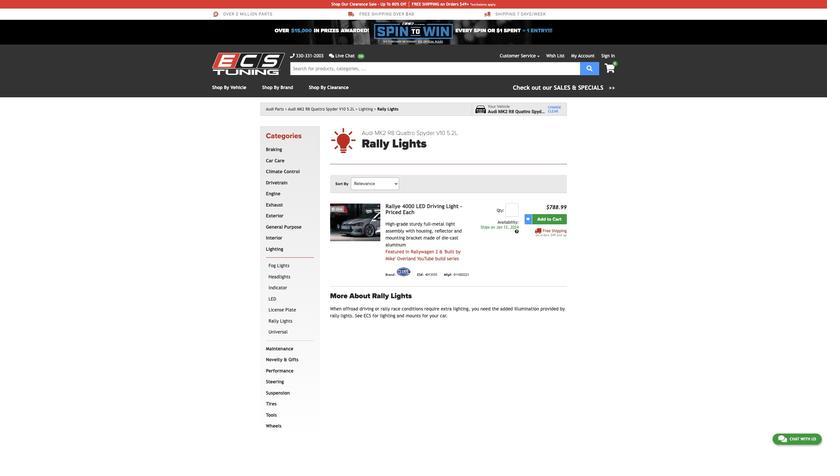 Task type: locate. For each thing, give the bounding box(es) containing it.
$49 inside free shipping on orders $49 and up
[[551, 233, 556, 237]]

die-
[[442, 235, 450, 241]]

0 horizontal spatial r8
[[306, 107, 310, 112]]

lights.
[[341, 313, 354, 319]]

shipping down the cart
[[552, 229, 567, 233]]

with left us
[[801, 437, 811, 442]]

2 for from the left
[[422, 313, 428, 319]]

over
[[223, 12, 235, 17], [275, 27, 289, 34]]

by up audi mk2 r8 quattro spyder v10 5.2l link at the top left
[[321, 85, 326, 90]]

0 horizontal spatial vehicle
[[231, 85, 246, 90]]

shop for shop by clearance
[[309, 85, 319, 90]]

1 vertical spatial shipping
[[552, 229, 567, 233]]

audi mk2 r8 quattro spyder v10 5.2l
[[288, 107, 354, 112]]

clearance for our
[[350, 2, 368, 7]]

with up bracket
[[406, 228, 415, 234]]

when offroad driving or rally race conditions require extra lighting, you need the added illumination provided by rally lights. see ecs for lighting and mounts for your car.
[[330, 307, 565, 319]]

None number field
[[506, 204, 519, 217]]

in inside high-grade sturdy full-metal light assembly with housing, reﬂector and mounting bracket made of die-cast aluminum featured in rallywagen 2 & 'built by mike' overland youtube build series
[[406, 249, 410, 255]]

1 horizontal spatial quattro
[[396, 129, 415, 137]]

1 vertical spatial comments image
[[778, 435, 787, 443]]

assembly
[[386, 228, 404, 234]]

more
[[330, 292, 348, 300]]

0 horizontal spatial in
[[314, 27, 319, 34]]

1 vertical spatial over
[[275, 27, 289, 34]]

0 horizontal spatial comments image
[[329, 54, 334, 58]]

and inside when offroad driving or rally race conditions require extra lighting, you need the added illumination provided by rally lights. see ecs for lighting and mounts for your car.
[[397, 313, 405, 319]]

live
[[336, 53, 344, 58]]

chat with us
[[790, 437, 817, 442]]

spin
[[474, 27, 486, 34]]

free ship ping on orders $49+ *exclusions apply
[[412, 2, 496, 7]]

the
[[492, 307, 499, 312]]

1 horizontal spatial vehicle
[[497, 104, 510, 109]]

0 horizontal spatial 2
[[236, 12, 239, 17]]

wheels link
[[265, 421, 313, 432]]

- right light at the right top of page
[[460, 203, 462, 210]]

shop inside 'link'
[[332, 2, 340, 7]]

1 vertical spatial rally lights
[[269, 319, 292, 324]]

1 horizontal spatial -
[[460, 203, 462, 210]]

1 horizontal spatial and
[[454, 228, 462, 234]]

in up the overland
[[406, 249, 410, 255]]

free
[[412, 2, 421, 7]]

shipping left 7
[[496, 12, 516, 17]]

shop
[[332, 2, 340, 7], [212, 85, 223, 90], [262, 85, 273, 90], [309, 85, 319, 90]]

1 vertical spatial free
[[543, 229, 551, 233]]

2 up build
[[436, 249, 438, 255]]

80%
[[392, 2, 399, 7]]

0 vertical spatial with
[[406, 228, 415, 234]]

& inside high-grade sturdy full-metal light assembly with housing, reﬂector and mounting bracket made of die-cast aluminum featured in rallywagen 2 & 'built by mike' overland youtube build series
[[440, 249, 443, 255]]

& for gifts
[[284, 357, 287, 363]]

0 horizontal spatial by
[[456, 249, 461, 255]]

1 vertical spatial lighting
[[266, 247, 283, 252]]

phone image
[[290, 54, 295, 58]]

or left $1
[[488, 27, 495, 34]]

1 horizontal spatial 5.2l
[[447, 129, 458, 137]]

category navigation element
[[260, 127, 320, 438]]

novelty
[[266, 357, 283, 363]]

1 horizontal spatial shipping
[[552, 229, 567, 233]]

es#4013555 - 011002221 - rallye 4000 led driving light - priced each  - high-grade sturdy full-metal light assembly with housing, reector and mounting bracket made of die-cast aluminum - hella - audi bmw volkswagen mercedes benz mini porsche image
[[330, 204, 380, 241]]

& left gifts
[[284, 357, 287, 363]]

0 horizontal spatial mk2
[[297, 107, 304, 112]]

audi for audi mk2 r8 quattro spyder v10 5.2l
[[288, 107, 296, 112]]

lighting for the top lighting link
[[359, 107, 373, 112]]

1 horizontal spatial 2
[[436, 249, 438, 255]]

and inside high-grade sturdy full-metal light assembly with housing, reﬂector and mounting bracket made of die-cast aluminum featured in rallywagen 2 & 'built by mike' overland youtube build series
[[454, 228, 462, 234]]

ecs
[[364, 313, 371, 319]]

comments image
[[329, 54, 334, 58], [778, 435, 787, 443]]

1 horizontal spatial rally lights
[[378, 107, 399, 112]]

see left ecs on the left bottom
[[355, 313, 362, 319]]

1 horizontal spatial lighting
[[359, 107, 373, 112]]

0 vertical spatial in
[[314, 27, 319, 34]]

1 horizontal spatial v10
[[436, 129, 445, 137]]

high-
[[386, 222, 397, 227]]

shop for shop by vehicle
[[212, 85, 223, 90]]

spyder for audi mk2 r8 quattro spyder v10 5.2l
[[326, 107, 338, 112]]

0 horizontal spatial see
[[355, 313, 362, 319]]

Search text field
[[290, 62, 580, 75]]

0 horizontal spatial quattro
[[311, 107, 325, 112]]

1 horizontal spatial spyder
[[417, 129, 435, 137]]

interior
[[266, 236, 283, 241]]

wish list link
[[547, 53, 565, 58]]

chat
[[345, 53, 355, 58], [790, 437, 800, 442]]

mfg#: 011002221
[[444, 273, 469, 277]]

clearance inside 'link'
[[350, 2, 368, 7]]

free shipping on orders $49 and up
[[536, 229, 567, 237]]

universal link
[[267, 327, 313, 338]]

2 horizontal spatial &
[[572, 84, 577, 91]]

1 vertical spatial or
[[375, 307, 379, 312]]

in
[[611, 53, 615, 58]]

add
[[538, 217, 546, 222]]

0 horizontal spatial 5.2l
[[347, 107, 354, 112]]

v10 inside "your vehicle audi mk2 r8 quattro spyder v10 5.2l"
[[547, 109, 555, 114]]

$49 inside free shipping over $49 link
[[406, 12, 414, 17]]

by down ecs tuning image
[[224, 85, 229, 90]]

off
[[401, 2, 406, 7]]

0 horizontal spatial clearance
[[327, 85, 349, 90]]

chat left us
[[790, 437, 800, 442]]

0 vertical spatial $49
[[406, 12, 414, 17]]

lighting inside category navigation element
[[266, 247, 283, 252]]

0 horizontal spatial lighting link
[[265, 244, 313, 255]]

by left brand
[[274, 85, 279, 90]]

quattro inside "your vehicle audi mk2 r8 quattro spyder v10 5.2l"
[[515, 109, 531, 114]]

1 vertical spatial by
[[560, 307, 565, 312]]

customer service button
[[500, 53, 540, 59]]

free down to
[[543, 229, 551, 233]]

add to wish list image
[[527, 218, 530, 221]]

in left prizes
[[314, 27, 319, 34]]

0 horizontal spatial and
[[397, 313, 405, 319]]

0 horizontal spatial shipping
[[496, 12, 516, 17]]

clearance right our
[[350, 2, 368, 7]]

0 vertical spatial chat
[[345, 53, 355, 58]]

.
[[443, 40, 444, 43]]

2 horizontal spatial v10
[[547, 109, 555, 114]]

lighting link
[[359, 107, 376, 112], [265, 244, 313, 255]]

2 left million on the top of the page
[[236, 12, 239, 17]]

1 horizontal spatial clearance
[[350, 2, 368, 7]]

vehicle down ecs tuning image
[[231, 85, 246, 90]]

rally up lighting
[[381, 307, 390, 312]]

1 horizontal spatial with
[[801, 437, 811, 442]]

audi for audi parts
[[266, 107, 274, 112]]

1 vertical spatial -
[[460, 203, 462, 210]]

free inside free shipping on orders $49 and up
[[543, 229, 551, 233]]

0 vertical spatial over
[[223, 12, 235, 17]]

us
[[812, 437, 817, 442]]

r8 for audi mk2 r8 quattro spyder v10 5.2l rally lights
[[388, 129, 395, 137]]

0 link
[[600, 61, 618, 74]]

1 horizontal spatial by
[[560, 307, 565, 312]]

- left up
[[378, 2, 379, 7]]

led up the license
[[269, 297, 276, 302]]

and down race
[[397, 313, 405, 319]]

5.2l inside audi mk2 r8 quattro spyder v10 5.2l rally lights
[[447, 129, 458, 137]]

comments image for live
[[329, 54, 334, 58]]

lights
[[388, 107, 399, 112], [392, 137, 427, 151], [277, 263, 290, 269], [391, 292, 412, 300], [280, 319, 292, 324]]

$49+
[[460, 2, 469, 7]]

on left orders
[[536, 233, 539, 237]]

0 horizontal spatial v10
[[339, 107, 346, 112]]

r8 inside audi mk2 r8 quattro spyder v10 5.2l rally lights
[[388, 129, 395, 137]]

light
[[446, 203, 459, 210]]

1 vertical spatial rally
[[330, 313, 339, 319]]

change link
[[548, 105, 561, 109]]

on left jan
[[491, 225, 495, 230]]

v10 inside audi mk2 r8 quattro spyder v10 5.2l rally lights
[[436, 129, 445, 137]]

0 horizontal spatial on
[[441, 2, 445, 7]]

1 horizontal spatial &
[[440, 249, 443, 255]]

0 horizontal spatial -
[[378, 2, 379, 7]]

by inside when offroad driving or rally race conditions require extra lighting, you need the added illumination provided by rally lights. see ecs for lighting and mounts for your car.
[[560, 307, 565, 312]]

by up series
[[456, 249, 461, 255]]

car care link
[[265, 156, 313, 167]]

see left official
[[418, 40, 423, 43]]

shop by brand
[[262, 85, 293, 90]]

free shipping over $49 link
[[348, 11, 414, 17]]

license
[[269, 308, 284, 313]]

each
[[403, 209, 415, 216]]

0 horizontal spatial lighting
[[266, 247, 283, 252]]

vehicle right your
[[497, 104, 510, 109]]

tools
[[266, 413, 277, 418]]

over left $15,000
[[275, 27, 289, 34]]

0 vertical spatial clearance
[[350, 2, 368, 7]]

exhaust link
[[265, 200, 313, 211]]

audi inside audi mk2 r8 quattro spyder v10 5.2l rally lights
[[362, 129, 373, 137]]

1 vertical spatial 2
[[436, 249, 438, 255]]

2 horizontal spatial on
[[536, 233, 539, 237]]

car
[[266, 158, 273, 163]]

0 horizontal spatial over
[[223, 12, 235, 17]]

-
[[378, 2, 379, 7], [460, 203, 462, 210]]

bracket
[[406, 235, 422, 241]]

& inside category navigation element
[[284, 357, 287, 363]]

comments image inside live chat link
[[329, 54, 334, 58]]

12,
[[504, 225, 509, 230]]

clearance for by
[[327, 85, 349, 90]]

0 horizontal spatial rally
[[330, 313, 339, 319]]

sale
[[369, 2, 377, 7]]

1 horizontal spatial mk2
[[375, 129, 386, 137]]

comments image left live in the left of the page
[[329, 54, 334, 58]]

high-grade sturdy full-metal light assembly with housing, reﬂector and mounting bracket made of die-cast aluminum featured in rallywagen 2 & 'built by mike' overland youtube build series
[[386, 222, 462, 261]]

our
[[342, 2, 349, 7]]

engine link
[[265, 189, 313, 200]]

spyder inside audi mk2 r8 quattro spyder v10 5.2l rally lights
[[417, 129, 435, 137]]

0 vertical spatial shipping
[[496, 12, 516, 17]]

2 vertical spatial &
[[284, 357, 287, 363]]

v10
[[339, 107, 346, 112], [547, 109, 555, 114], [436, 129, 445, 137]]

jan
[[497, 225, 503, 230]]

chat right live in the left of the page
[[345, 53, 355, 58]]

steering
[[266, 380, 284, 385]]

2 vertical spatial on
[[536, 233, 539, 237]]

by right sort
[[344, 182, 349, 186]]

and left up
[[557, 233, 562, 237]]

ecs tuning 'spin to win' contest logo image
[[374, 22, 453, 39]]

shop for shop by brand
[[262, 85, 273, 90]]

quattro inside audi mk2 r8 quattro spyder v10 5.2l rally lights
[[396, 129, 415, 137]]

2 horizontal spatial spyder
[[532, 109, 546, 114]]

1 horizontal spatial in
[[406, 249, 410, 255]]

led inside the lighting subcategories element
[[269, 297, 276, 302]]

audi for audi mk2 r8 quattro spyder v10 5.2l rally lights
[[362, 129, 373, 137]]

audi inside "your vehicle audi mk2 r8 quattro spyder v10 5.2l"
[[488, 109, 497, 114]]

0 vertical spatial rally lights
[[378, 107, 399, 112]]

330-331-2003 link
[[290, 53, 324, 59]]

1 vertical spatial vehicle
[[497, 104, 510, 109]]

rally inside "link"
[[269, 319, 279, 324]]

sign in
[[602, 53, 615, 58]]

official
[[423, 40, 434, 43]]

my
[[572, 53, 577, 58]]

mk2
[[297, 107, 304, 112], [498, 109, 508, 114], [375, 129, 386, 137]]

plate
[[285, 308, 296, 313]]

engine
[[266, 191, 281, 197]]

ecs tuning image
[[212, 53, 285, 75]]

1 vertical spatial on
[[491, 225, 495, 230]]

2 horizontal spatial 5.2l
[[556, 109, 565, 114]]

over 2 million parts link
[[212, 11, 273, 17]]

clearance up audi mk2 r8 quattro spyder v10 5.2l link at the top left
[[327, 85, 349, 90]]

cast
[[450, 235, 459, 241]]

0 vertical spatial -
[[378, 2, 379, 7]]

led right "4000"
[[416, 203, 426, 210]]

$49 right over
[[406, 12, 414, 17]]

mk2 inside audi mk2 r8 quattro spyder v10 5.2l rally lights
[[375, 129, 386, 137]]

search image
[[587, 65, 593, 71]]

mk2 for audi mk2 r8 quattro spyder v10 5.2l rally lights
[[375, 129, 386, 137]]

more about rally lights
[[330, 292, 412, 300]]

& right sales at right top
[[572, 84, 577, 91]]

2 horizontal spatial and
[[557, 233, 562, 237]]

free down "shop our clearance sale - up to 80% off"
[[360, 12, 370, 17]]

- inside 'link'
[[378, 2, 379, 7]]

by right provided
[[560, 307, 565, 312]]

0 vertical spatial led
[[416, 203, 426, 210]]

1 vertical spatial clearance
[[327, 85, 349, 90]]

5.2l inside "your vehicle audi mk2 r8 quattro spyder v10 5.2l"
[[556, 109, 565, 114]]

2 horizontal spatial mk2
[[498, 109, 508, 114]]

1 for from the left
[[373, 313, 379, 319]]

r8 inside "your vehicle audi mk2 r8 quattro spyder v10 5.2l"
[[509, 109, 514, 114]]

1 vertical spatial in
[[406, 249, 410, 255]]

1 horizontal spatial lighting link
[[359, 107, 376, 112]]

free shipping over $49
[[360, 12, 414, 17]]

mounting
[[386, 235, 405, 241]]

1 vertical spatial lighting link
[[265, 244, 313, 255]]

0 horizontal spatial $49
[[406, 12, 414, 17]]

1 horizontal spatial chat
[[790, 437, 800, 442]]

quattro for audi mk2 r8 quattro spyder v10 5.2l rally lights
[[396, 129, 415, 137]]

1 vertical spatial $49
[[551, 233, 556, 237]]

$15,000
[[291, 27, 312, 34]]

7
[[517, 12, 520, 17]]

light
[[446, 222, 455, 227]]

chat inside "link"
[[790, 437, 800, 442]]

0 vertical spatial vehicle
[[231, 85, 246, 90]]

question circle image
[[515, 230, 519, 234]]

0 horizontal spatial rally lights
[[269, 319, 292, 324]]

0 vertical spatial free
[[360, 12, 370, 17]]

0 horizontal spatial spyder
[[326, 107, 338, 112]]

with
[[406, 228, 415, 234], [801, 437, 811, 442]]

1 horizontal spatial or
[[488, 27, 495, 34]]

comments image inside chat with us "link"
[[778, 435, 787, 443]]

1 horizontal spatial for
[[422, 313, 428, 319]]

0 vertical spatial comments image
[[329, 54, 334, 58]]

for left your
[[422, 313, 428, 319]]

over for over $15,000 in prizes
[[275, 27, 289, 34]]

tires
[[266, 402, 277, 407]]

shopping cart image
[[605, 64, 615, 73]]

2 horizontal spatial r8
[[509, 109, 514, 114]]

spyder inside "your vehicle audi mk2 r8 quattro spyder v10 5.2l"
[[532, 109, 546, 114]]

shop by brand link
[[262, 85, 293, 90]]

with inside high-grade sturdy full-metal light assembly with housing, reﬂector and mounting bracket made of die-cast aluminum featured in rallywagen 2 & 'built by mike' overland youtube build series
[[406, 228, 415, 234]]

0 horizontal spatial for
[[373, 313, 379, 319]]

0 horizontal spatial led
[[269, 297, 276, 302]]

2 horizontal spatial quattro
[[515, 109, 531, 114]]

ships
[[481, 225, 490, 230]]

& up build
[[440, 249, 443, 255]]

over left million on the top of the page
[[223, 12, 235, 17]]

r8 for audi mk2 r8 quattro spyder v10 5.2l
[[306, 107, 310, 112]]

0 vertical spatial lighting link
[[359, 107, 376, 112]]

brand
[[281, 85, 293, 90]]

by
[[224, 85, 229, 90], [274, 85, 279, 90], [321, 85, 326, 90], [344, 182, 349, 186]]

with inside "link"
[[801, 437, 811, 442]]

and up cast
[[454, 228, 462, 234]]

0 vertical spatial see
[[418, 40, 423, 43]]

0 vertical spatial lighting
[[359, 107, 373, 112]]

0 horizontal spatial &
[[284, 357, 287, 363]]

by for brand
[[274, 85, 279, 90]]

lighting subcategories element
[[266, 258, 314, 341]]

over for over 2 million parts
[[223, 12, 235, 17]]

lighting
[[359, 107, 373, 112], [266, 247, 283, 252]]

$49 right orders
[[551, 233, 556, 237]]

1 vertical spatial &
[[440, 249, 443, 255]]

shop for shop our clearance sale - up to 80% off
[[332, 2, 340, 7]]

on right ping at the right top
[[441, 2, 445, 7]]

1 horizontal spatial led
[[416, 203, 426, 210]]

0 vertical spatial on
[[441, 2, 445, 7]]

0 vertical spatial 2
[[236, 12, 239, 17]]

for right ecs on the left bottom
[[373, 313, 379, 319]]

comments image left chat with us
[[778, 435, 787, 443]]

added
[[500, 307, 513, 312]]

or right driving
[[375, 307, 379, 312]]

no
[[384, 40, 388, 43]]

rally down when
[[330, 313, 339, 319]]



Task type: describe. For each thing, give the bounding box(es) containing it.
*exclusions apply link
[[471, 2, 496, 7]]

over
[[393, 12, 405, 17]]

ping
[[431, 2, 439, 7]]

on inside free shipping on orders $49 and up
[[536, 233, 539, 237]]

4013555
[[425, 273, 437, 277]]

by for clearance
[[321, 85, 326, 90]]

rally inside audi mk2 r8 quattro spyder v10 5.2l rally lights
[[362, 137, 389, 151]]

youtube
[[417, 256, 434, 261]]

you
[[472, 307, 479, 312]]

suspension link
[[265, 388, 313, 399]]

driving
[[360, 307, 374, 312]]

free for shipping
[[543, 229, 551, 233]]

2024
[[511, 225, 519, 230]]

audi mk2 r8 quattro spyder v10 5.2l link
[[288, 107, 358, 112]]

audi parts
[[266, 107, 284, 112]]

sort
[[335, 182, 343, 186]]

$788.99
[[546, 204, 567, 211]]

up
[[563, 233, 567, 237]]

overland
[[397, 256, 416, 261]]

fog lights link
[[267, 261, 313, 272]]

330-
[[296, 53, 305, 58]]

sturdy
[[410, 222, 423, 227]]

specials
[[578, 84, 604, 91]]

wish
[[547, 53, 556, 58]]

by inside high-grade sturdy full-metal light assembly with housing, reﬂector and mounting bracket made of die-cast aluminum featured in rallywagen 2 & 'built by mike' overland youtube build series
[[456, 249, 461, 255]]

vehicle inside "your vehicle audi mk2 r8 quattro spyder v10 5.2l"
[[497, 104, 510, 109]]

hella - corporate logo image
[[397, 268, 411, 276]]

tires link
[[265, 399, 313, 410]]

fog lights
[[269, 263, 290, 269]]

gifts
[[289, 357, 299, 363]]

license plate
[[269, 308, 296, 313]]

or inside when offroad driving or rally race conditions require extra lighting, you need the added illumination provided by rally lights. see ecs for lighting and mounts for your car.
[[375, 307, 379, 312]]

by for vehicle
[[224, 85, 229, 90]]

clear link
[[548, 109, 561, 113]]

wheels
[[266, 424, 282, 429]]

see official rules link
[[418, 40, 443, 44]]

wish list
[[547, 53, 565, 58]]

general purpose
[[266, 225, 302, 230]]

sales & specials
[[554, 84, 604, 91]]

reﬂector
[[435, 228, 453, 234]]

when
[[330, 307, 342, 312]]

es#: 4013555
[[417, 273, 437, 277]]

shop by vehicle link
[[212, 85, 246, 90]]

2 inside high-grade sturdy full-metal light assembly with housing, reﬂector and mounting bracket made of die-cast aluminum featured in rallywagen 2 & 'built by mike' overland youtube build series
[[436, 249, 438, 255]]

& for specials
[[572, 84, 577, 91]]

climate control link
[[265, 167, 313, 178]]

free for shipping
[[360, 12, 370, 17]]

0 horizontal spatial chat
[[345, 53, 355, 58]]

lighting for bottom lighting link
[[266, 247, 283, 252]]

=
[[523, 27, 526, 34]]

rallye 4000 led driving light - priced each link
[[386, 203, 462, 216]]

rallye
[[386, 203, 401, 210]]

change clear
[[548, 105, 561, 113]]

mfg#:
[[444, 273, 453, 277]]

care
[[275, 158, 285, 163]]

see inside when offroad driving or rally race conditions require extra lighting, you need the added illumination provided by rally lights. see ecs for lighting and mounts for your car.
[[355, 313, 362, 319]]

rallywagen
[[411, 249, 434, 255]]

account
[[578, 53, 595, 58]]

sort by
[[335, 182, 349, 186]]

change
[[548, 105, 561, 109]]

every
[[456, 27, 473, 34]]

tools link
[[265, 410, 313, 421]]

shipping 7 days/week
[[496, 12, 546, 17]]

comments image for chat
[[778, 435, 787, 443]]

days/week
[[521, 12, 546, 17]]

add to cart
[[538, 217, 562, 222]]

0 vertical spatial rally
[[381, 307, 390, 312]]

1 horizontal spatial see
[[418, 40, 423, 43]]

led inside rallye 4000 led driving light - priced each
[[416, 203, 426, 210]]

race
[[392, 307, 401, 312]]

indicator
[[269, 285, 287, 291]]

universal
[[269, 330, 288, 335]]

every spin or $1 spent = 1 entry!!!
[[456, 27, 553, 34]]

and inside free shipping on orders $49 and up
[[557, 233, 562, 237]]

5.2l for audi mk2 r8 quattro spyder v10 5.2l rally lights
[[447, 129, 458, 137]]

mk2 inside "your vehicle audi mk2 r8 quattro spyder v10 5.2l"
[[498, 109, 508, 114]]

lights inside "link"
[[280, 319, 292, 324]]

sales & specials link
[[513, 83, 615, 92]]

- inside rallye 4000 led driving light - priced each
[[460, 203, 462, 210]]

shipping inside free shipping on orders $49 and up
[[552, 229, 567, 233]]

offroad
[[343, 307, 358, 312]]

your vehicle audi mk2 r8 quattro spyder v10 5.2l
[[488, 104, 565, 114]]

shop by clearance
[[309, 85, 349, 90]]

spent
[[504, 27, 521, 34]]

steering link
[[265, 377, 313, 388]]

general purpose link
[[265, 222, 313, 233]]

headlights link
[[267, 272, 313, 283]]

orders
[[446, 2, 459, 7]]

v10 for audi mk2 r8 quattro spyder v10 5.2l
[[339, 107, 346, 112]]

*exclusions
[[471, 2, 487, 6]]

lights inside audi mk2 r8 quattro spyder v10 5.2l rally lights
[[392, 137, 427, 151]]

exterior
[[266, 213, 284, 219]]

aluminum
[[386, 242, 406, 248]]

to
[[387, 2, 391, 7]]

customer service
[[500, 53, 536, 58]]

million
[[240, 12, 258, 17]]

novelty & gifts link
[[265, 355, 313, 366]]

0 vertical spatial or
[[488, 27, 495, 34]]

011002221
[[454, 273, 469, 277]]

rallye 4000 led driving light - priced each
[[386, 203, 462, 216]]

5.2l for audi mk2 r8 quattro spyder v10 5.2l
[[347, 107, 354, 112]]

orders
[[540, 233, 550, 237]]

1 horizontal spatial on
[[491, 225, 495, 230]]

up
[[381, 2, 386, 7]]

mk2 for audi mk2 r8 quattro spyder v10 5.2l
[[297, 107, 304, 112]]

apply
[[488, 2, 496, 6]]

331-
[[305, 53, 314, 58]]

v10 for audi mk2 r8 quattro spyder v10 5.2l rally lights
[[436, 129, 445, 137]]

audi parts link
[[266, 107, 287, 112]]

spyder for audi mk2 r8 quattro spyder v10 5.2l rally lights
[[417, 129, 435, 137]]

led link
[[267, 294, 313, 305]]

brand:
[[386, 273, 396, 277]]

over 2 million parts
[[223, 12, 273, 17]]

qty:
[[497, 208, 505, 213]]

rally lights inside "link"
[[269, 319, 292, 324]]

quattro for audi mk2 r8 quattro spyder v10 5.2l
[[311, 107, 325, 112]]

climate
[[266, 169, 283, 174]]

1
[[527, 27, 530, 34]]



Task type: vqa. For each thing, say whether or not it's contained in the screenshot.
Audi MK2 R8 Quattro Spyder V10 5.2L V10
yes



